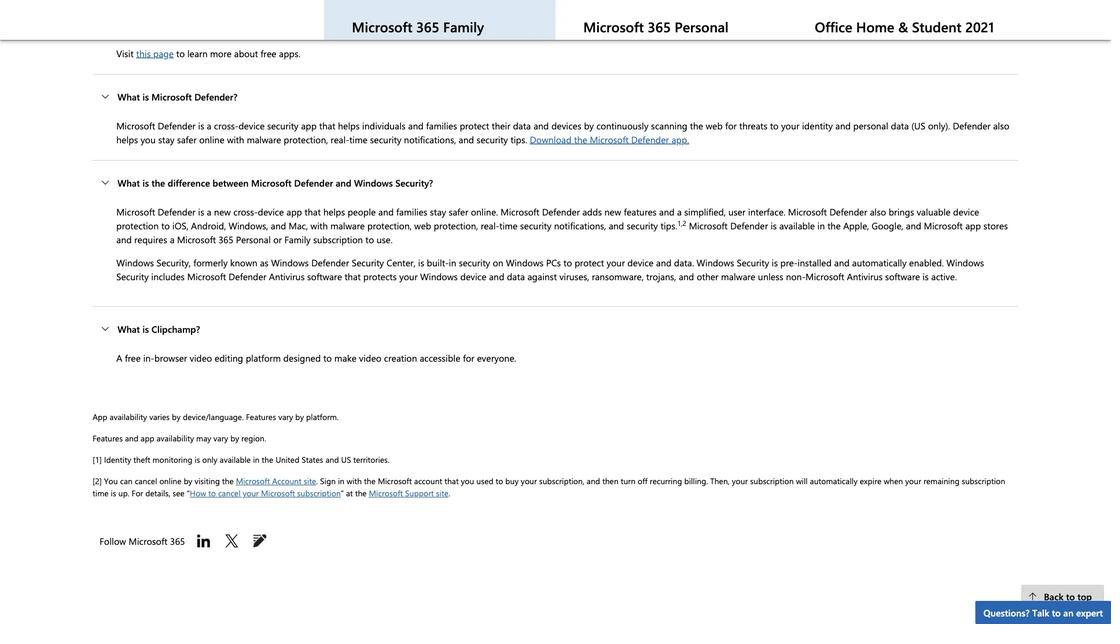 Task type: locate. For each thing, give the bounding box(es) containing it.
2 horizontal spatial with
[[347, 477, 362, 487]]

1 vertical spatial .
[[448, 489, 450, 499]]

0 vertical spatial subscription,
[[212, 18, 265, 31]]

0 vertical spatial web
[[706, 120, 723, 132]]

and inside . sign in with the microsoft account that you used to buy your subscription, and then turn off recurring billing. then, your subscription will automatically expire when your remaining subscription time is up. for details, see "
[[587, 477, 600, 487]]

0 vertical spatial protect
[[460, 120, 489, 132]]

center,
[[387, 257, 416, 269]]

clipchamp?
[[151, 323, 200, 336]]

app
[[301, 120, 317, 132], [286, 206, 302, 218], [965, 220, 981, 232], [141, 434, 154, 444]]

0 horizontal spatial protect
[[460, 120, 489, 132]]

1 vertical spatial cross-
[[233, 206, 258, 218]]

security
[[352, 257, 384, 269], [737, 257, 769, 269], [116, 271, 149, 283]]

1 vertical spatial web
[[414, 220, 431, 232]]

0 horizontal spatial notifications,
[[404, 133, 456, 146]]

identity
[[802, 120, 833, 132]]

1 vertical spatial with
[[311, 220, 328, 232]]

features up region.
[[246, 412, 276, 423]]

1 horizontal spatial family
[[443, 17, 484, 36]]

to down visiting
[[208, 489, 216, 499]]

home
[[856, 17, 894, 36]]

2 new from the left
[[604, 206, 621, 218]]

1 horizontal spatial free
[[261, 47, 276, 60]]

to inside the microsoft defender is a cross-device security app that helps individuals and families protect their data and devices by continuously scanning the web for threats to your identity and personal data (us only). defender also helps you stay safer online with malware protection, real-time security notifications, and security tips.
[[770, 120, 779, 132]]

1 vertical spatial notifications,
[[554, 220, 606, 232]]

windows security, formerly known as windows defender security center, is built-in security on windows pcs to protect your device and data. windows security is pre-installed and automatically enabled. windows security includes microsoft defender antivirus software that protects your windows device and data against viruses, ransomware, trojans, and other malware unless non-microsoft antivirus software is active.
[[116, 257, 984, 283]]

identity
[[104, 455, 131, 466]]

0 horizontal spatial you
[[141, 133, 156, 146]]

0 horizontal spatial site
[[304, 477, 316, 487]]

in inside windows security, formerly known as windows defender security center, is built-in security on windows pcs to protect your device and data. windows security is pre-installed and automatically enabled. windows security includes microsoft defender antivirus software that protects your windows device and data against viruses, ransomware, trojans, and other malware unless non-microsoft antivirus software is active.
[[449, 257, 456, 269]]

time inside . sign in with the microsoft account that you used to buy your subscription, and then turn off recurring billing. then, your subscription will automatically expire when your remaining subscription time is up. for details, see "
[[93, 489, 109, 499]]

3 what from the top
[[117, 323, 140, 336]]

time
[[349, 133, 368, 146], [499, 220, 518, 232], [93, 489, 109, 499]]

is left difference
[[143, 177, 149, 189]]

a up visit this page to learn more about free apps. in the top left of the page
[[204, 18, 209, 31]]

0 horizontal spatial tips.
[[511, 133, 527, 146]]

0 vertical spatial also
[[993, 120, 1009, 132]]

1 horizontal spatial cancel
[[218, 489, 240, 499]]

off
[[638, 477, 648, 487]]

new
[[214, 206, 231, 218], [604, 206, 621, 218]]

stay inside the microsoft defender is a cross-device security app that helps individuals and families protect their data and devices by continuously scanning the web for threats to your identity and personal data (us only). defender also helps you stay safer online with malware protection, real-time security notifications, and security tips.
[[158, 133, 174, 146]]

video left editing
[[190, 352, 212, 365]]

windows up people at the top left of the page
[[354, 177, 393, 189]]

families for stay
[[396, 206, 427, 218]]

microsoft 365 personal
[[583, 17, 729, 36]]

by right devices
[[584, 120, 594, 132]]

is up android,
[[198, 206, 204, 218]]

0 horizontal spatial availability
[[110, 412, 147, 423]]

time down [2]
[[93, 489, 109, 499]]

cross- up windows,
[[233, 206, 258, 218]]

. sign in with the microsoft account that you used to buy your subscription, and then turn off recurring billing. then, your subscription will automatically expire when your remaining subscription time is up. for details, see "
[[93, 477, 1005, 499]]

safer up difference
[[177, 133, 197, 146]]

is inside "dropdown button"
[[143, 91, 149, 103]]

0 horizontal spatial personal
[[236, 234, 271, 246]]

malware right other
[[721, 271, 755, 283]]

the down 'territories.'
[[364, 477, 376, 487]]

tips. inside the microsoft defender is a cross-device security app that helps individuals and families protect their data and devices by continuously scanning the web for threats to your identity and personal data (us only). defender also helps you stay safer online with malware protection, real-time security notifications, and security tips.
[[511, 133, 527, 146]]

expert
[[1076, 607, 1103, 619]]

automatically
[[852, 257, 907, 269], [810, 477, 858, 487]]

0 horizontal spatial .
[[316, 477, 318, 487]]

a inside the microsoft defender is a cross-device security app that helps individuals and families protect their data and devices by continuously scanning the web for threats to your identity and personal data (us only). defender also helps you stay safer online with malware protection, real-time security notifications, and security tips.
[[207, 120, 212, 132]]

can
[[120, 477, 133, 487]]

1 horizontal spatial personal
[[675, 17, 729, 36]]

protect
[[460, 120, 489, 132], [575, 257, 604, 269]]

0 horizontal spatial time
[[93, 489, 109, 499]]

1 horizontal spatial protection,
[[367, 220, 412, 232]]

your down microsoft account site link
[[243, 489, 259, 499]]

a inside microsoft defender is available in the apple, google, and microsoft app stores and requires a microsoft 365 personal or family subscription to use.
[[170, 234, 174, 246]]

security up what is the difference between microsoft defender and windows security?
[[267, 120, 299, 132]]

0 horizontal spatial features
[[93, 434, 123, 444]]

to inside back to top link
[[1066, 591, 1075, 604]]

blog image
[[250, 533, 269, 551]]

web inside microsoft defender is a new cross-device app that helps people and families stay safer online. microsoft defender adds new features and a simplified, user interface. microsoft defender also brings valuable device protection to ios, android, windows, and mac, with malware protection, web protection, real-time security notifications, and security tips.
[[414, 220, 431, 232]]

2 antivirus from the left
[[847, 271, 883, 283]]

with inside the microsoft defender is a cross-device security app that helps individuals and families protect their data and devices by continuously scanning the web for threats to your identity and personal data (us only). defender also helps you stay safer online with malware protection, real-time security notifications, and security tips.
[[227, 133, 244, 146]]

2 horizontal spatial time
[[499, 220, 518, 232]]

with up between
[[227, 133, 244, 146]]

family inside microsoft defender is available in the apple, google, and microsoft app stores and requires a microsoft 365 personal or family subscription to use.
[[284, 234, 311, 246]]

1 vertical spatial stay
[[430, 206, 446, 218]]

malware down people at the top left of the page
[[330, 220, 365, 232]]

that inside . sign in with the microsoft account that you used to buy your subscription, and then turn off recurring billing. then, your subscription will automatically expire when your remaining subscription time is up. for details, see "
[[445, 477, 459, 487]]

.
[[316, 477, 318, 487], [448, 489, 450, 499]]

is left up.
[[111, 489, 116, 499]]

0 horizontal spatial cancel
[[135, 477, 157, 487]]

safer left online.
[[449, 206, 468, 218]]

microsoft inside the microsoft defender is a cross-device security app that helps individuals and families protect their data and devices by continuously scanning the web for threats to your identity and personal data (us only). defender also helps you stay safer online with malware protection, real-time security notifications, and security tips.
[[116, 120, 155, 132]]

features down app
[[93, 434, 123, 444]]

the inside dropdown button
[[151, 177, 165, 189]]

0 horizontal spatial safer
[[177, 133, 197, 146]]

available down interface. on the right
[[779, 220, 815, 232]]

also inside microsoft defender is a new cross-device app that helps people and families stay safer online. microsoft defender adds new features and a simplified, user interface. microsoft defender also brings valuable device protection to ios, android, windows, and mac, with malware protection, web protection, real-time security notifications, and security tips.
[[870, 206, 886, 218]]

is inside . sign in with the microsoft account that you used to buy your subscription, and then turn off recurring billing. then, your subscription will automatically expire when your remaining subscription time is up. for details, see "
[[111, 489, 116, 499]]

malware inside windows security, formerly known as windows defender security center, is built-in security on windows pcs to protect your device and data. windows security is pre-installed and automatically enabled. windows security includes microsoft defender antivirus software that protects your windows device and data against viruses, ransomware, trojans, and other malware unless non-microsoft antivirus software is active.
[[721, 271, 755, 283]]

and inside dropdown button
[[336, 177, 351, 189]]

1 vertical spatial protect
[[575, 257, 604, 269]]

1 vertical spatial tips.
[[661, 220, 677, 232]]

0 vertical spatial with
[[227, 133, 244, 146]]

1 vertical spatial also
[[870, 206, 886, 218]]

to left use.
[[365, 234, 374, 246]]

families right individuals
[[426, 120, 457, 132]]

you down what is microsoft defender?
[[141, 133, 156, 146]]

1 horizontal spatial protect
[[575, 257, 604, 269]]

device inside the microsoft defender is a cross-device security app that helps individuals and families protect their data and devices by continuously scanning the web for threats to your identity and personal data (us only). defender also helps you stay safer online with malware protection, real-time security notifications, and security tips.
[[239, 120, 265, 132]]

time up on
[[499, 220, 518, 232]]

0 vertical spatial safer
[[177, 133, 197, 146]]

malware
[[247, 133, 281, 146], [330, 220, 365, 232], [721, 271, 755, 283]]

0 vertical spatial vary
[[278, 412, 293, 423]]

1 vertical spatial available
[[220, 455, 251, 466]]

safer inside microsoft defender is a new cross-device app that helps people and families stay safer online. microsoft defender adds new features and a simplified, user interface. microsoft defender also brings valuable device protection to ios, android, windows, and mac, with malware protection, web protection, real-time security notifications, and security tips.
[[449, 206, 468, 218]]

0 vertical spatial family
[[443, 17, 484, 36]]

0 vertical spatial features
[[246, 412, 276, 423]]

real- inside microsoft defender is a new cross-device app that helps people and families stay safer online. microsoft defender adds new features and a simplified, user interface. microsoft defender also brings valuable device protection to ios, android, windows, and mac, with malware protection, web protection, real-time security notifications, and security tips.
[[481, 220, 499, 232]]

safer
[[177, 133, 197, 146], [449, 206, 468, 218]]

microsoft support site link
[[369, 489, 448, 499]]

1 vertical spatial what
[[117, 177, 140, 189]]

security up protects on the top left of the page
[[352, 257, 384, 269]]

your left identity
[[781, 120, 800, 132]]

this page link
[[136, 47, 174, 60]]

protect inside the microsoft defender is a cross-device security app that helps individuals and families protect their data and devices by continuously scanning the web for threats to your identity and personal data (us only). defender also helps you stay safer online with malware protection, real-time security notifications, and security tips.
[[460, 120, 489, 132]]

1 vertical spatial safer
[[449, 206, 468, 218]]

protect left the their
[[460, 120, 489, 132]]

0 vertical spatial what
[[117, 91, 140, 103]]

that right account
[[445, 477, 459, 487]]

what inside "dropdown button"
[[117, 91, 140, 103]]

time down individuals
[[349, 133, 368, 146]]

0 horizontal spatial also
[[870, 206, 886, 218]]

in-
[[143, 352, 154, 365]]

families inside microsoft defender is a new cross-device app that helps people and families stay safer online. microsoft defender adds new features and a simplified, user interface. microsoft defender also brings valuable device protection to ios, android, windows, and mac, with malware protection, web protection, real-time security notifications, and security tips.
[[396, 206, 427, 218]]

1 horizontal spatial web
[[706, 120, 723, 132]]

1 vertical spatial online
[[159, 477, 181, 487]]

1 vertical spatial families
[[396, 206, 427, 218]]

more
[[210, 47, 232, 60]]

what
[[117, 91, 140, 103], [117, 177, 140, 189], [117, 323, 140, 336]]

site down account
[[436, 489, 448, 499]]

. left sign
[[316, 477, 318, 487]]

tips. inside microsoft defender is a new cross-device app that helps people and families stay safer online. microsoft defender adds new features and a simplified, user interface. microsoft defender also brings valuable device protection to ios, android, windows, and mac, with malware protection, web protection, real-time security notifications, and security tips.
[[661, 220, 677, 232]]

1 horizontal spatial .
[[448, 489, 450, 499]]

automatically right will
[[810, 477, 858, 487]]

2 horizontal spatial security
[[737, 257, 769, 269]]

what for what is clipchamp?
[[117, 323, 140, 336]]

device
[[239, 120, 265, 132], [258, 206, 284, 218], [953, 206, 979, 218], [628, 257, 654, 269], [460, 271, 486, 283]]

1 horizontal spatial real-
[[481, 220, 499, 232]]

if
[[117, 18, 123, 31]]

automatically inside . sign in with the microsoft account that you used to buy your subscription, and then turn off recurring billing. then, your subscription will automatically expire when your remaining subscription time is up. for details, see "
[[810, 477, 858, 487]]

malware inside microsoft defender is a new cross-device app that helps people and families stay safer online. microsoft defender adds new features and a simplified, user interface. microsoft defender also brings valuable device protection to ios, android, windows, and mac, with malware protection, web protection, real-time security notifications, and security tips.
[[330, 220, 365, 232]]

1 horizontal spatial online
[[199, 133, 224, 146]]

is inside the microsoft defender is a cross-device security app that helps individuals and families protect their data and devices by continuously scanning the web for threats to your identity and personal data (us only). defender also helps you stay safer online with malware protection, real-time security notifications, and security tips.
[[198, 120, 204, 132]]

2 vertical spatial time
[[93, 489, 109, 499]]

in up "
[[338, 477, 344, 487]]

online inside the microsoft defender is a cross-device security app that helps individuals and families protect their data and devices by continuously scanning the web for threats to your identity and personal data (us only). defender also helps you stay safer online with malware protection, real-time security notifications, and security tips.
[[199, 133, 224, 146]]

is inside microsoft defender is available in the apple, google, and microsoft app stores and requires a microsoft 365 personal or family subscription to use.
[[771, 220, 777, 232]]

data left (us
[[891, 120, 909, 132]]

free
[[261, 47, 276, 60], [125, 352, 141, 365]]

subscription, left then
[[539, 477, 584, 487]]

to inside microsoft defender is available in the apple, google, and microsoft app stores and requires a microsoft 365 personal or family subscription to use.
[[365, 234, 374, 246]]

brings
[[889, 206, 914, 218]]

1 vertical spatial time
[[499, 220, 518, 232]]

with inside microsoft defender is a new cross-device app that helps people and families stay safer online. microsoft defender adds new features and a simplified, user interface. microsoft defender also brings valuable device protection to ios, android, windows, and mac, with malware protection, web protection, real-time security notifications, and security tips.
[[311, 220, 328, 232]]

online up see
[[159, 477, 181, 487]]

1 horizontal spatial subscription,
[[539, 477, 584, 487]]

0 horizontal spatial malware
[[247, 133, 281, 146]]

site
[[304, 477, 316, 487], [436, 489, 448, 499]]

0 horizontal spatial video
[[190, 352, 212, 365]]

available right only
[[220, 455, 251, 466]]

0 horizontal spatial antivirus
[[269, 271, 305, 283]]

families inside the microsoft defender is a cross-device security app that helps individuals and families protect their data and devices by continuously scanning the web for threats to your identity and personal data (us only). defender also helps you stay safer online with malware protection, real-time security notifications, and security tips.
[[426, 120, 457, 132]]

windows,
[[229, 220, 268, 232]]

subscription, up about
[[212, 18, 265, 31]]

2 vertical spatial what
[[117, 323, 140, 336]]

app inside microsoft defender is available in the apple, google, and microsoft app stores and requires a microsoft 365 personal or family subscription to use.
[[965, 220, 981, 232]]

1 vertical spatial subscription,
[[539, 477, 584, 487]]

1 horizontal spatial features
[[246, 412, 276, 423]]

visiting
[[195, 477, 220, 487]]

in left on
[[449, 257, 456, 269]]

features
[[624, 206, 657, 218]]

1 vertical spatial availability
[[157, 434, 194, 444]]

1 vertical spatial free
[[125, 352, 141, 365]]

0 horizontal spatial stay
[[158, 133, 174, 146]]

0 vertical spatial cross-
[[214, 120, 239, 132]]

questions?
[[984, 607, 1030, 619]]

security?
[[395, 177, 433, 189]]

protection, down online.
[[434, 220, 478, 232]]

. right the support at the left
[[448, 489, 450, 499]]

support
[[405, 489, 434, 499]]

0 vertical spatial tips.
[[511, 133, 527, 146]]

microsoft defender is a cross-device security app that helps individuals and families protect their data and devices by continuously scanning the web for threats to your identity and personal data (us only). defender also helps you stay safer online with malware protection, real-time security notifications, and security tips.
[[116, 120, 1009, 146]]

stay inside microsoft defender is a new cross-device app that helps people and families stay safer online. microsoft defender adds new features and a simplified, user interface. microsoft defender also brings valuable device protection to ios, android, windows, and mac, with malware protection, web protection, real-time security notifications, and security tips.
[[430, 206, 446, 218]]

built-
[[427, 257, 449, 269]]

requires
[[134, 234, 167, 246]]

defender?
[[194, 91, 237, 103]]

what
[[268, 18, 288, 31]]

cancel
[[135, 477, 157, 487], [218, 489, 240, 499]]

web inside the microsoft defender is a cross-device security app that helps individuals and families protect their data and devices by continuously scanning the web for threats to your identity and personal data (us only). defender also helps you stay safer online with malware protection, real-time security notifications, and security tips.
[[706, 120, 723, 132]]

that inside microsoft defender is a new cross-device app that helps people and families stay safer online. microsoft defender adds new features and a simplified, user interface. microsoft defender also brings valuable device protection to ios, android, windows, and mac, with malware protection, web protection, real-time security notifications, and security tips.
[[305, 206, 321, 218]]

editing
[[215, 352, 243, 365]]

what is the difference between microsoft defender and windows security? button
[[93, 161, 1019, 205]]

subscription, inside . sign in with the microsoft account that you used to buy your subscription, and then turn off recurring billing. then, your subscription will automatically expire when your remaining subscription time is up. for details, see "
[[539, 477, 584, 487]]

continuously
[[596, 120, 649, 132]]

0 horizontal spatial family
[[284, 234, 311, 246]]

the left difference
[[151, 177, 165, 189]]

app
[[93, 412, 107, 423]]

you inside . sign in with the microsoft account that you used to buy your subscription, and then turn off recurring billing. then, your subscription will automatically expire when your remaining subscription time is up. for details, see "
[[461, 477, 474, 487]]

download the microsoft defender app. link
[[530, 133, 689, 146]]

2 video from the left
[[359, 352, 381, 365]]

2 software from the left
[[885, 271, 920, 283]]

protection, up what is the difference between microsoft defender and windows security?
[[284, 133, 328, 146]]

browser
[[154, 352, 187, 365]]

you left 'used' at the bottom left of page
[[461, 477, 474, 487]]

1 vertical spatial real-
[[481, 220, 499, 232]]

software down enabled.
[[885, 271, 920, 283]]

protection, inside the microsoft defender is a cross-device security app that helps individuals and families protect their data and devices by continuously scanning the web for threats to your identity and personal data (us only). defender also helps you stay safer online with malware protection, real-time security notifications, and security tips.
[[284, 133, 328, 146]]

i'm
[[126, 18, 139, 31]]

1 horizontal spatial site
[[436, 489, 448, 499]]

a down defender?
[[207, 120, 212, 132]]

1 horizontal spatial video
[[359, 352, 381, 365]]

what up protection
[[117, 177, 140, 189]]

learn
[[187, 47, 208, 60]]

vary left the platform.
[[278, 412, 293, 423]]

that
[[319, 120, 335, 132], [305, 206, 321, 218], [345, 271, 361, 283], [445, 477, 459, 487]]

microsoft
[[352, 17, 412, 36], [583, 17, 644, 36], [151, 91, 192, 103], [116, 120, 155, 132], [590, 133, 629, 146], [251, 177, 292, 189], [116, 206, 155, 218], [501, 206, 539, 218], [788, 206, 827, 218], [689, 220, 728, 232], [924, 220, 963, 232], [177, 234, 216, 246], [187, 271, 226, 283], [806, 271, 844, 283], [236, 477, 270, 487], [378, 477, 412, 487], [261, 489, 295, 499], [369, 489, 403, 499], [129, 536, 167, 548]]

security down features
[[627, 220, 658, 232]]

0 horizontal spatial real-
[[331, 133, 349, 146]]

known
[[230, 257, 257, 269]]

security
[[267, 120, 299, 132], [370, 133, 401, 146], [477, 133, 508, 146], [520, 220, 552, 232], [627, 220, 658, 232], [459, 257, 490, 269]]

as
[[260, 257, 269, 269]]

malware up what is the difference between microsoft defender and windows security?
[[247, 133, 281, 146]]

2 vertical spatial helps
[[323, 206, 345, 218]]

1 horizontal spatial you
[[461, 477, 474, 487]]

safer inside the microsoft defender is a cross-device security app that helps individuals and families protect their data and devices by continuously scanning the web for threats to your identity and personal data (us only). defender also helps you stay safer online with malware protection, real-time security notifications, and security tips.
[[177, 133, 197, 146]]

not
[[142, 18, 156, 31]]

your up ransomware,
[[607, 257, 625, 269]]

new right the adds
[[604, 206, 621, 218]]

1 software from the left
[[307, 271, 342, 283]]

1 horizontal spatial security
[[352, 257, 384, 269]]

security left "includes"
[[116, 271, 149, 283]]

1 horizontal spatial available
[[779, 220, 815, 232]]

site up how to cancel your microsoft subscription " at the microsoft support site .
[[304, 477, 316, 487]]

0 horizontal spatial online
[[159, 477, 181, 487]]

defender inside dropdown button
[[294, 177, 333, 189]]

the left united
[[262, 455, 273, 466]]

with
[[227, 133, 244, 146], [311, 220, 328, 232], [347, 477, 362, 487]]

windows inside what is the difference between microsoft defender and windows security? dropdown button
[[354, 177, 393, 189]]

web up built-
[[414, 220, 431, 232]]

the right visiting
[[222, 477, 234, 487]]

0 vertical spatial families
[[426, 120, 457, 132]]

0 vertical spatial notifications,
[[404, 133, 456, 146]]

that left individuals
[[319, 120, 335, 132]]

subscription down people at the top left of the page
[[313, 234, 363, 246]]

antivirus
[[269, 271, 305, 283], [847, 271, 883, 283]]

0 vertical spatial availability
[[110, 412, 147, 423]]

0 vertical spatial site
[[304, 477, 316, 487]]

1 vertical spatial personal
[[236, 234, 271, 246]]

automatically down 'google,'
[[852, 257, 907, 269]]

is down defender?
[[198, 120, 204, 132]]

web
[[706, 120, 723, 132], [414, 220, 431, 232]]

for left the threats
[[725, 120, 737, 132]]

0 vertical spatial personal
[[675, 17, 729, 36]]

notifications, up security?
[[404, 133, 456, 146]]

with right mac,
[[311, 220, 328, 232]]

free right "a"
[[125, 352, 141, 365]]

to inside . sign in with the microsoft account that you used to buy your subscription, and then turn off recurring billing. then, your subscription will automatically expire when your remaining subscription time is up. for details, see "
[[496, 477, 503, 487]]

1 vertical spatial automatically
[[810, 477, 858, 487]]

to right the threats
[[770, 120, 779, 132]]

1 horizontal spatial vary
[[278, 412, 293, 423]]

cross- down defender?
[[214, 120, 239, 132]]

helps inside microsoft defender is a new cross-device app that helps people and families stay safer online. microsoft defender adds new features and a simplified, user interface. microsoft defender also brings valuable device protection to ios, android, windows, and mac, with malware protection, web protection, real-time security notifications, and security tips.
[[323, 206, 345, 218]]

1 horizontal spatial time
[[349, 133, 368, 146]]

protection, up use.
[[367, 220, 412, 232]]

microsoft 365 family
[[352, 17, 484, 36]]

stay down security?
[[430, 206, 446, 218]]

visit
[[116, 47, 134, 60]]

microsoft inside dropdown button
[[251, 177, 292, 189]]

0 vertical spatial available
[[779, 220, 815, 232]]

1 horizontal spatial tips.
[[661, 220, 677, 232]]

0 horizontal spatial security
[[116, 271, 149, 283]]

0 vertical spatial cancel
[[135, 477, 157, 487]]

will
[[796, 477, 808, 487]]

1 what from the top
[[117, 91, 140, 103]]

0 vertical spatial .
[[316, 477, 318, 487]]

stay down what is microsoft defender?
[[158, 133, 174, 146]]

to left the buy on the bottom of the page
[[496, 477, 503, 487]]

&
[[898, 17, 908, 36]]

an
[[1063, 607, 1074, 619]]

notifications, down the adds
[[554, 220, 606, 232]]

to left make
[[323, 352, 332, 365]]

availability
[[110, 412, 147, 423], [157, 434, 194, 444]]

2 vertical spatial malware
[[721, 271, 755, 283]]

online.
[[471, 206, 498, 218]]

in inside . sign in with the microsoft account that you used to buy your subscription, and then turn off recurring billing. then, your subscription will automatically expire when your remaining subscription time is up. for details, see "
[[338, 477, 344, 487]]

0 vertical spatial malware
[[247, 133, 281, 146]]

windows up other
[[697, 257, 734, 269]]

2 what from the top
[[117, 177, 140, 189]]

with inside . sign in with the microsoft account that you used to buy your subscription, and then turn off recurring billing. then, your subscription will automatically expire when your remaining subscription time is up. for details, see "
[[347, 477, 362, 487]]

security left on
[[459, 257, 490, 269]]

security,
[[156, 257, 191, 269]]

if i'm not paying for a subscription, what do i get for free? button
[[93, 3, 1019, 47]]

cancel down visiting
[[218, 489, 240, 499]]

1 antivirus from the left
[[269, 271, 305, 283]]

that up mac,
[[305, 206, 321, 218]]

valuable
[[917, 206, 951, 218]]

with up the at
[[347, 477, 362, 487]]

0 vertical spatial real-
[[331, 133, 349, 146]]

2021
[[965, 17, 994, 36]]

vary right 'may'
[[213, 434, 228, 444]]

microsoft inside "dropdown button"
[[151, 91, 192, 103]]

availability up "monitoring"
[[157, 434, 194, 444]]

protection,
[[284, 133, 328, 146], [367, 220, 412, 232], [434, 220, 478, 232]]

personal
[[675, 17, 729, 36], [236, 234, 271, 246]]

do
[[291, 18, 302, 31]]

for left everyone.
[[463, 352, 474, 365]]

0 vertical spatial helps
[[338, 120, 360, 132]]

to left 'top'
[[1066, 591, 1075, 604]]

1 horizontal spatial with
[[311, 220, 328, 232]]

to left ios,
[[161, 220, 170, 232]]

2 vertical spatial with
[[347, 477, 362, 487]]

by inside the microsoft defender is a cross-device security app that helps individuals and families protect their data and devices by continuously scanning the web for threats to your identity and personal data (us only). defender also helps you stay safer online with malware protection, real-time security notifications, and security tips.
[[584, 120, 594, 132]]



Task type: vqa. For each thing, say whether or not it's contained in the screenshot.
SAFER inside Microsoft Defender is a cross-device security app that helps individuals and families protect their data and devices by continuously scanning the web for threats to your identity and personal data (US only). Defender also helps you stay safer online with malware protection, real-time security notifications, and security tips.
yes



Task type: describe. For each thing, give the bounding box(es) containing it.
what is clipchamp? button
[[93, 308, 1019, 352]]

your right then,
[[732, 477, 748, 487]]

installed
[[798, 257, 832, 269]]

may
[[196, 434, 211, 444]]

app inside microsoft defender is a new cross-device app that helps people and families stay safer online. microsoft defender adds new features and a simplified, user interface. microsoft defender also brings valuable device protection to ios, android, windows, and mac, with malware protection, web protection, real-time security notifications, and security tips.
[[286, 206, 302, 218]]

0 horizontal spatial free
[[125, 352, 141, 365]]

is left built-
[[418, 257, 424, 269]]

windows right "as"
[[271, 257, 309, 269]]

page
[[153, 47, 174, 60]]

by left region.
[[230, 434, 239, 444]]

follow
[[100, 536, 126, 548]]

a inside the if i'm not paying for a subscription, what do i get for free? dropdown button
[[204, 18, 209, 31]]

to inside microsoft defender is a new cross-device app that helps people and families stay safer online. microsoft defender adds new features and a simplified, user interface. microsoft defender also brings valuable device protection to ios, android, windows, and mac, with malware protection, web protection, real-time security notifications, and security tips.
[[161, 220, 170, 232]]

a free in-browser video editing platform designed to make video creation accessible for everyone.
[[116, 352, 516, 365]]

sign
[[320, 477, 336, 487]]

for right paying
[[190, 18, 202, 31]]

that inside the microsoft defender is a cross-device security app that helps individuals and families protect their data and devices by continuously scanning the web for threats to your identity and personal data (us only). defender also helps you stay safer online with malware protection, real-time security notifications, and security tips.
[[319, 120, 335, 132]]

personal
[[853, 120, 888, 132]]

1 video from the left
[[190, 352, 212, 365]]

top
[[1078, 591, 1092, 604]]

see
[[173, 489, 185, 499]]

student
[[912, 17, 962, 36]]

notifications, inside microsoft defender is a new cross-device app that helps people and families stay safer online. microsoft defender adds new features and a simplified, user interface. microsoft defender also brings valuable device protection to ios, android, windows, and mac, with malware protection, web protection, real-time security notifications, and security tips.
[[554, 220, 606, 232]]

[2] you can cancel online by visiting the microsoft account site
[[93, 477, 316, 487]]

creation
[[384, 352, 417, 365]]

pcs
[[546, 257, 561, 269]]

office
[[815, 17, 852, 36]]

by up "
[[184, 477, 192, 487]]

what for what is microsoft defender?
[[117, 91, 140, 103]]

app availability varies by device/language. features vary by platform.
[[93, 412, 339, 423]]

1 vertical spatial vary
[[213, 434, 228, 444]]

by right "varies"
[[172, 412, 181, 423]]

unless
[[758, 271, 783, 283]]

get
[[310, 18, 324, 31]]

what is microsoft defender? button
[[93, 75, 1019, 119]]

"
[[187, 489, 190, 499]]

to inside questions? talk to an expert dropdown button
[[1052, 607, 1061, 619]]

windows down built-
[[420, 271, 458, 283]]

linkedin image
[[194, 533, 213, 551]]

a up android,
[[207, 206, 212, 218]]

how to cancel your microsoft subscription link
[[190, 489, 341, 499]]

turn
[[621, 477, 635, 487]]

you inside the microsoft defender is a cross-device security app that helps individuals and families protect their data and devices by continuously scanning the web for threats to your identity and personal data (us only). defender also helps you stay safer online with malware protection, real-time security notifications, and security tips.
[[141, 133, 156, 146]]

families for protect
[[426, 120, 457, 132]]

time inside the microsoft defender is a cross-device security app that helps individuals and families protect their data and devices by continuously scanning the web for threats to your identity and personal data (us only). defender also helps you stay safer online with malware protection, real-time security notifications, and security tips.
[[349, 133, 368, 146]]

to left learn
[[176, 47, 185, 60]]

cross- inside microsoft defender is a new cross-device app that helps people and families stay safer online. microsoft defender adds new features and a simplified, user interface. microsoft defender also brings valuable device protection to ios, android, windows, and mac, with malware protection, web protection, real-time security notifications, and security tips.
[[233, 206, 258, 218]]

personal inside microsoft defender is available in the apple, google, and microsoft app stores and requires a microsoft 365 personal or family subscription to use.
[[236, 234, 271, 246]]

monitoring
[[152, 455, 192, 466]]

your down "center,"
[[399, 271, 418, 283]]

includes
[[151, 271, 185, 283]]

your inside the microsoft defender is a cross-device security app that helps individuals and families protect their data and devices by continuously scanning the web for threats to your identity and personal data (us only). defender also helps you stay safer online with malware protection, real-time security notifications, and security tips.
[[781, 120, 800, 132]]

is inside microsoft defender is a new cross-device app that helps people and families stay safer online. microsoft defender adds new features and a simplified, user interface. microsoft defender also brings valuable device protection to ios, android, windows, and mac, with malware protection, web protection, real-time security notifications, and security tips.
[[198, 206, 204, 218]]

also inside the microsoft defender is a cross-device security app that helps individuals and families protect their data and devices by continuously scanning the web for threats to your identity and personal data (us only). defender also helps you stay safer online with malware protection, real-time security notifications, and security tips.
[[993, 120, 1009, 132]]

is down enabled.
[[923, 271, 929, 283]]

[1] identity theft monitoring is only available in the united states and us territories.
[[93, 455, 390, 466]]

"
[[341, 489, 344, 499]]

then,
[[710, 477, 730, 487]]

what is microsoft defender?
[[117, 91, 237, 103]]

twitter image
[[222, 533, 241, 551]]

is left pre-
[[772, 257, 778, 269]]

how to cancel your microsoft subscription " at the microsoft support site .
[[190, 489, 450, 499]]

details,
[[145, 489, 170, 499]]

data right the their
[[513, 120, 531, 132]]

protects
[[363, 271, 397, 283]]

for
[[132, 489, 143, 499]]

difference
[[168, 177, 210, 189]]

user
[[728, 206, 746, 218]]

is left only
[[195, 455, 200, 466]]

a up '1,2'
[[677, 206, 682, 218]]

what for what is the difference between microsoft defender and windows security?
[[117, 177, 140, 189]]

malware inside the microsoft defender is a cross-device security app that helps individuals and families protect their data and devices by continuously scanning the web for threats to your identity and personal data (us only). defender also helps you stay safer online with malware protection, real-time security notifications, and security tips.
[[247, 133, 281, 146]]

notifications, inside the microsoft defender is a cross-device security app that helps individuals and families protect their data and devices by continuously scanning the web for threats to your identity and personal data (us only). defender also helps you stay safer online with malware protection, real-time security notifications, and security tips.
[[404, 133, 456, 146]]

your right when
[[905, 477, 921, 487]]

1 vertical spatial site
[[436, 489, 448, 499]]

1,2
[[677, 219, 686, 228]]

(us
[[911, 120, 926, 132]]

free?
[[341, 18, 362, 31]]

subscription down sign
[[297, 489, 341, 499]]

ios,
[[172, 220, 188, 232]]

1 horizontal spatial availability
[[157, 434, 194, 444]]

varies
[[149, 412, 170, 423]]

security down individuals
[[370, 133, 401, 146]]

helps for device
[[338, 120, 360, 132]]

2 horizontal spatial protection,
[[434, 220, 478, 232]]

back to top
[[1044, 591, 1092, 604]]

real- inside the microsoft defender is a cross-device security app that helps individuals and families protect their data and devices by continuously scanning the web for threats to your identity and personal data (us only). defender also helps you stay safer online with malware protection, real-time security notifications, and security tips.
[[331, 133, 349, 146]]

non-
[[786, 271, 806, 283]]

make
[[334, 352, 357, 365]]

the down devices
[[574, 133, 587, 146]]

you
[[104, 477, 118, 487]]

app inside the microsoft defender is a cross-device security app that helps individuals and families protect their data and devices by continuously scanning the web for threats to your identity and personal data (us only). defender also helps you stay safer online with malware protection, real-time security notifications, and security tips.
[[301, 120, 317, 132]]

a
[[116, 352, 122, 365]]

subscription right remaining
[[962, 477, 1005, 487]]

subscription left will
[[750, 477, 794, 487]]

protection
[[116, 220, 159, 232]]

1 vertical spatial cancel
[[218, 489, 240, 499]]

then
[[602, 477, 619, 487]]

the inside the microsoft defender is a cross-device security app that helps individuals and families protect their data and devices by continuously scanning the web for threats to your identity and personal data (us only). defender also helps you stay safer online with malware protection, real-time security notifications, and security tips.
[[690, 120, 703, 132]]

cross- inside the microsoft defender is a cross-device security app that helps individuals and families protect their data and devices by continuously scanning the web for threats to your identity and personal data (us only). defender also helps you stay safer online with malware protection, real-time security notifications, and security tips.
[[214, 120, 239, 132]]

security up pcs
[[520, 220, 552, 232]]

to inside windows security, formerly known as windows defender security center, is built-in security on windows pcs to protect your device and data. windows security is pre-installed and automatically enabled. windows security includes microsoft defender antivirus software that protects your windows device and data against viruses, ransomware, trojans, and other malware unless non-microsoft antivirus software is active.
[[563, 257, 572, 269]]

microsoft inside . sign in with the microsoft account that you used to buy your subscription, and then turn off recurring billing. then, your subscription will automatically expire when your remaining subscription time is up. for details, see "
[[378, 477, 412, 487]]

in inside microsoft defender is available in the apple, google, and microsoft app stores and requires a microsoft 365 personal or family subscription to use.
[[817, 220, 825, 232]]

protect inside windows security, formerly known as windows defender security center, is built-in security on windows pcs to protect your device and data. windows security is pre-installed and automatically enabled. windows security includes microsoft defender antivirus software that protects your windows device and data against viruses, ransomware, trojans, and other malware unless non-microsoft antivirus software is active.
[[575, 257, 604, 269]]

for right get
[[326, 18, 338, 31]]

use.
[[377, 234, 393, 246]]

pre-
[[780, 257, 798, 269]]

automatically inside windows security, formerly known as windows defender security center, is built-in security on windows pcs to protect your device and data. windows security is pre-installed and automatically enabled. windows security includes microsoft defender antivirus software that protects your windows device and data against viruses, ransomware, trojans, and other malware unless non-microsoft antivirus software is active.
[[852, 257, 907, 269]]

. inside . sign in with the microsoft account that you used to buy your subscription, and then turn off recurring billing. then, your subscription will automatically expire when your remaining subscription time is up. for details, see "
[[316, 477, 318, 487]]

us
[[341, 455, 351, 466]]

windows up against
[[506, 257, 544, 269]]

the right the at
[[355, 489, 367, 499]]

subscription, inside dropdown button
[[212, 18, 265, 31]]

formerly
[[193, 257, 228, 269]]

features and app availability may vary by region.
[[93, 434, 266, 444]]

individuals
[[362, 120, 406, 132]]

download the microsoft defender app.
[[530, 133, 689, 146]]

account
[[272, 477, 301, 487]]

against
[[527, 271, 557, 283]]

enabled.
[[909, 257, 944, 269]]

download
[[530, 133, 572, 146]]

available inside microsoft defender is available in the apple, google, and microsoft app stores and requires a microsoft 365 personal or family subscription to use.
[[779, 220, 815, 232]]

time inside microsoft defender is a new cross-device app that helps people and families stay safer online. microsoft defender adds new features and a simplified, user interface. microsoft defender also brings valuable device protection to ios, android, windows, and mac, with malware protection, web protection, real-time security notifications, and security tips.
[[499, 220, 518, 232]]

[1]
[[93, 455, 102, 466]]

in down region.
[[253, 455, 260, 466]]

states
[[302, 455, 323, 466]]

mac,
[[289, 220, 308, 232]]

for inside the microsoft defender is a cross-device security app that helps individuals and families protect their data and devices by continuously scanning the web for threats to your identity and personal data (us only). defender also helps you stay safer online with malware protection, real-time security notifications, and security tips.
[[725, 120, 737, 132]]

helps for cross-
[[323, 206, 345, 218]]

that inside windows security, formerly known as windows defender security center, is built-in security on windows pcs to protect your device and data. windows security is pre-installed and automatically enabled. windows security includes microsoft defender antivirus software that protects your windows device and data against viruses, ransomware, trojans, and other malware unless non-microsoft antivirus software is active.
[[345, 271, 361, 283]]

windows down "requires"
[[116, 257, 154, 269]]

the inside microsoft defender is available in the apple, google, and microsoft app stores and requires a microsoft 365 personal or family subscription to use.
[[827, 220, 841, 232]]

only).
[[928, 120, 950, 132]]

what is the difference between microsoft defender and windows security?
[[117, 177, 433, 189]]

interface.
[[748, 206, 786, 218]]

trojans,
[[646, 271, 676, 283]]

other
[[697, 271, 719, 283]]

0 horizontal spatial available
[[220, 455, 251, 466]]

1 vertical spatial features
[[93, 434, 123, 444]]

people
[[348, 206, 376, 218]]

designed
[[283, 352, 321, 365]]

windows up active.
[[947, 257, 984, 269]]

device/language.
[[183, 412, 244, 423]]

viruses,
[[559, 271, 589, 283]]

microsoft account site link
[[236, 477, 316, 487]]

by left the platform.
[[295, 412, 304, 423]]

data inside windows security, formerly known as windows defender security center, is built-in security on windows pcs to protect your device and data. windows security is pre-installed and automatically enabled. windows security includes microsoft defender antivirus software that protects your windows device and data against viruses, ransomware, trojans, and other malware unless non-microsoft antivirus software is active.
[[507, 271, 525, 283]]

1 new from the left
[[214, 206, 231, 218]]

security inside windows security, formerly known as windows defender security center, is built-in security on windows pcs to protect your device and data. windows security is pre-installed and automatically enabled. windows security includes microsoft defender antivirus software that protects your windows device and data against viruses, ransomware, trojans, and other malware unless non-microsoft antivirus software is active.
[[459, 257, 490, 269]]

defender inside microsoft defender is available in the apple, google, and microsoft app stores and requires a microsoft 365 personal or family subscription to use.
[[730, 220, 768, 232]]

ransomware,
[[592, 271, 644, 283]]

[2]
[[93, 477, 102, 487]]

your right the buy on the bottom of the page
[[521, 477, 537, 487]]

about
[[234, 47, 258, 60]]

365 inside microsoft defender is available in the apple, google, and microsoft app stores and requires a microsoft 365 personal or family subscription to use.
[[218, 234, 233, 246]]

this
[[136, 47, 151, 60]]

talk
[[1032, 607, 1049, 619]]

1 vertical spatial helps
[[116, 133, 138, 146]]

is up in- at the left bottom of the page
[[143, 323, 149, 336]]

expire
[[860, 477, 882, 487]]

data.
[[674, 257, 694, 269]]

microsoft defender is a new cross-device app that helps people and families stay safer online. microsoft defender adds new features and a simplified, user interface. microsoft defender also brings valuable device protection to ios, android, windows, and mac, with malware protection, web protection, real-time security notifications, and security tips.
[[116, 206, 979, 232]]

apple,
[[843, 220, 869, 232]]

stores
[[983, 220, 1008, 232]]

scanning
[[651, 120, 687, 132]]

or
[[273, 234, 282, 246]]

security down the their
[[477, 133, 508, 146]]

subscription inside microsoft defender is available in the apple, google, and microsoft app stores and requires a microsoft 365 personal or family subscription to use.
[[313, 234, 363, 246]]

the inside . sign in with the microsoft account that you used to buy your subscription, and then turn off recurring billing. then, your subscription will automatically expire when your remaining subscription time is up. for details, see "
[[364, 477, 376, 487]]



